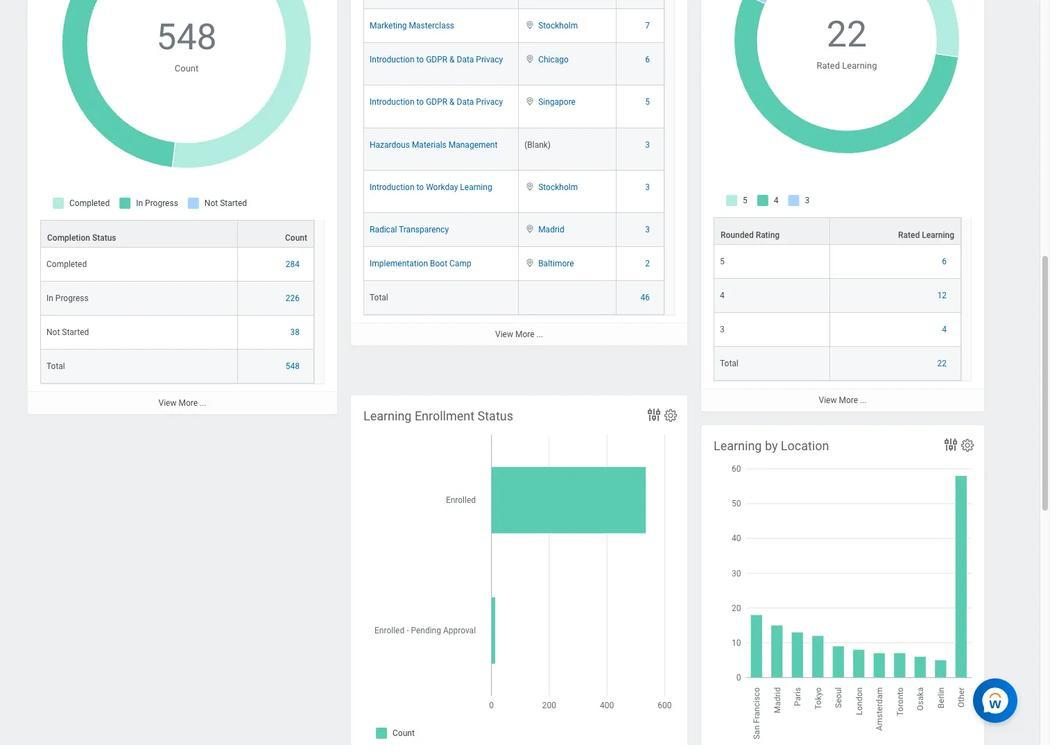 Task type: vqa. For each thing, say whether or not it's contained in the screenshot.


Task type: locate. For each thing, give the bounding box(es) containing it.
1 horizontal spatial 22 button
[[938, 358, 949, 369]]

configure and view chart data image
[[943, 436, 960, 453]]

38
[[290, 328, 300, 337]]

1 horizontal spatial status
[[478, 409, 513, 423]]

view inside learning content by rating element
[[819, 396, 837, 405]]

0 horizontal spatial 4
[[720, 291, 725, 301]]

548 for 548 count
[[156, 16, 217, 58]]

1 introduction from the top
[[370, 55, 415, 65]]

camp
[[450, 259, 472, 268]]

2 location image from the top
[[525, 54, 536, 64]]

1 horizontal spatial view more ... link
[[351, 323, 688, 346]]

2 introduction to gdpr & data privacy link from the top
[[370, 95, 503, 107]]

0 vertical spatial 22 button
[[827, 10, 870, 59]]

0 horizontal spatial 6
[[645, 55, 650, 65]]

6 inside expression of interest in learning courses element
[[645, 55, 650, 65]]

location image for 7
[[525, 20, 536, 30]]

rated
[[817, 60, 840, 71], [899, 230, 920, 240]]

1 horizontal spatial 548 button
[[286, 361, 302, 372]]

1 vertical spatial to
[[417, 97, 424, 107]]

view more ... link
[[351, 323, 688, 346], [701, 389, 985, 412], [28, 391, 337, 414]]

row
[[364, 0, 665, 9], [364, 9, 665, 43], [364, 43, 665, 86], [364, 86, 665, 128], [364, 128, 665, 171], [364, 171, 665, 213], [364, 213, 665, 247], [714, 217, 962, 245], [40, 220, 314, 248], [714, 245, 962, 279], [364, 247, 665, 281], [40, 248, 314, 282], [714, 279, 962, 313], [364, 281, 665, 315], [40, 282, 314, 316], [714, 313, 962, 347], [40, 316, 314, 350], [714, 347, 962, 381], [40, 350, 314, 384]]

1 vertical spatial introduction to gdpr & data privacy
[[370, 97, 503, 107]]

row containing 3
[[714, 313, 962, 347]]

row containing rounded rating
[[714, 217, 962, 245]]

privacy
[[476, 55, 503, 65], [476, 97, 503, 107]]

location image for 6
[[525, 54, 536, 64]]

rounded rating button
[[715, 218, 830, 244]]

view more ... inside learning content by rating element
[[819, 396, 867, 405]]

location image
[[525, 20, 536, 30], [525, 54, 536, 64], [525, 97, 536, 106], [525, 182, 536, 191], [525, 258, 536, 268]]

privacy left chicago
[[476, 55, 503, 65]]

1 horizontal spatial count
[[285, 233, 307, 243]]

2 horizontal spatial view more ...
[[819, 396, 867, 405]]

count
[[175, 63, 199, 73], [285, 233, 307, 243]]

transparency
[[399, 225, 449, 234]]

6 down rated learning
[[942, 257, 947, 267]]

6 button down rated learning
[[942, 256, 949, 267]]

introduction
[[370, 55, 415, 65], [370, 97, 415, 107], [370, 182, 415, 192]]

2 horizontal spatial total
[[720, 359, 739, 369]]

2 introduction to gdpr & data privacy from the top
[[370, 97, 503, 107]]

4 location image from the top
[[525, 182, 536, 191]]

3 location image from the top
[[525, 97, 536, 106]]

1 vertical spatial gdpr
[[426, 97, 448, 107]]

1 & from the top
[[450, 55, 455, 65]]

2 stockholm from the top
[[539, 182, 578, 192]]

view more ... link for 548
[[28, 391, 337, 414]]

548
[[156, 16, 217, 58], [286, 362, 300, 371]]

2 horizontal spatial view
[[819, 396, 837, 405]]

gdpr
[[426, 55, 448, 65], [426, 97, 448, 107]]

0 vertical spatial 5
[[645, 97, 650, 107]]

...
[[537, 330, 543, 339], [860, 396, 867, 405], [200, 398, 206, 408]]

2 to from the top
[[417, 97, 424, 107]]

1 introduction to gdpr & data privacy link from the top
[[370, 52, 503, 65]]

1 horizontal spatial view more ...
[[495, 330, 543, 339]]

to left the workday
[[417, 182, 424, 192]]

1 horizontal spatial 4
[[942, 325, 947, 335]]

row containing hazardous materials management
[[364, 128, 665, 171]]

progress
[[55, 294, 89, 303]]

introduction inside row
[[370, 182, 415, 192]]

1 horizontal spatial 6 button
[[942, 256, 949, 267]]

1 to from the top
[[417, 55, 424, 65]]

1 vertical spatial 5
[[720, 257, 725, 267]]

cell up chicago link
[[519, 0, 617, 9]]

4 down the rounded
[[720, 291, 725, 301]]

2 horizontal spatial ...
[[860, 396, 867, 405]]

introduction for chicago
[[370, 55, 415, 65]]

learning enrollment status element
[[351, 395, 688, 745]]

1 3 button from the top
[[645, 139, 652, 150]]

hazardous materials management link
[[370, 137, 498, 150]]

not started
[[46, 328, 89, 337]]

1 vertical spatial privacy
[[476, 97, 503, 107]]

& up hazardous materials management link
[[450, 97, 455, 107]]

view more ...
[[495, 330, 543, 339], [819, 396, 867, 405], [159, 398, 206, 408]]

1 horizontal spatial 5
[[720, 257, 725, 267]]

1 vertical spatial data
[[457, 97, 474, 107]]

implementation
[[370, 259, 428, 268]]

2 3 button from the top
[[645, 182, 652, 193]]

row containing not started
[[40, 316, 314, 350]]

3 to from the top
[[417, 182, 424, 192]]

2 vertical spatial introduction
[[370, 182, 415, 192]]

total inside expression of interest in learning courses element
[[370, 293, 388, 302]]

1 vertical spatial count
[[285, 233, 307, 243]]

2 vertical spatial 3 button
[[645, 224, 652, 235]]

view more ... link for 22
[[701, 389, 985, 412]]

1 vertical spatial stockholm link
[[539, 180, 578, 192]]

to down marketing masterclass
[[417, 55, 424, 65]]

introduction for stockholm
[[370, 182, 415, 192]]

22 inside button
[[938, 359, 947, 369]]

learning inside popup button
[[922, 230, 955, 240]]

548 for 548
[[286, 362, 300, 371]]

0 horizontal spatial 5
[[645, 97, 650, 107]]

baltimore link
[[539, 256, 574, 268]]

2 stockholm link from the top
[[539, 180, 578, 192]]

0 horizontal spatial total element
[[46, 359, 65, 371]]

0 vertical spatial 548 button
[[156, 13, 219, 62]]

to for chicago
[[417, 55, 424, 65]]

0 horizontal spatial view more ...
[[159, 398, 206, 408]]

1 stockholm link from the top
[[539, 18, 578, 31]]

0 horizontal spatial status
[[92, 233, 116, 243]]

stockholm link up chicago link
[[539, 18, 578, 31]]

gdpr for chicago
[[426, 55, 448, 65]]

0 horizontal spatial total
[[46, 362, 65, 371]]

started
[[62, 328, 89, 337]]

1 horizontal spatial total element
[[370, 290, 388, 302]]

548 button
[[156, 13, 219, 62], [286, 361, 302, 372]]

0 vertical spatial stockholm link
[[539, 18, 578, 31]]

0 horizontal spatial view more ... link
[[28, 391, 337, 414]]

4 button
[[942, 324, 949, 335]]

data
[[457, 55, 474, 65], [457, 97, 474, 107]]

view more ... for 548
[[159, 398, 206, 408]]

stockholm link up madrid link
[[539, 180, 578, 192]]

location image
[[525, 224, 536, 234]]

2 horizontal spatial more
[[839, 396, 858, 405]]

stockholm link for introduction to workday learning
[[539, 180, 578, 192]]

row containing radical transparency
[[364, 213, 665, 247]]

row containing completed
[[40, 248, 314, 282]]

2 introduction from the top
[[370, 97, 415, 107]]

0 vertical spatial gdpr
[[426, 55, 448, 65]]

1 data from the top
[[457, 55, 474, 65]]

6 button inside expression of interest in learning courses element
[[645, 54, 652, 65]]

1 vertical spatial introduction to gdpr & data privacy link
[[370, 95, 503, 107]]

0 horizontal spatial more
[[179, 398, 198, 408]]

2 horizontal spatial total element
[[720, 356, 739, 369]]

& for singapore
[[450, 97, 455, 107]]

1 horizontal spatial view
[[495, 330, 513, 339]]

0 vertical spatial introduction to gdpr & data privacy link
[[370, 52, 503, 65]]

&
[[450, 55, 455, 65], [450, 97, 455, 107]]

5
[[645, 97, 650, 107], [720, 257, 725, 267]]

3 button for madrid
[[645, 224, 652, 235]]

status
[[92, 233, 116, 243], [478, 409, 513, 423]]

22
[[827, 13, 867, 56], [938, 359, 947, 369]]

gdpr for singapore
[[426, 97, 448, 107]]

in
[[46, 294, 53, 303]]

1 vertical spatial 4
[[942, 325, 947, 335]]

6
[[645, 55, 650, 65], [942, 257, 947, 267]]

singapore
[[539, 97, 576, 107]]

chicago link
[[539, 52, 569, 65]]

row containing introduction to workday learning
[[364, 171, 665, 213]]

1 location image from the top
[[525, 20, 536, 30]]

2 vertical spatial to
[[417, 182, 424, 192]]

1 vertical spatial status
[[478, 409, 513, 423]]

22 inside 22 rated learning
[[827, 13, 867, 56]]

(blank) element
[[525, 137, 551, 150]]

1 vertical spatial &
[[450, 97, 455, 107]]

0 horizontal spatial 548
[[156, 16, 217, 58]]

1 vertical spatial 6
[[942, 257, 947, 267]]

radical transparency
[[370, 225, 449, 234]]

5 location image from the top
[[525, 258, 536, 268]]

3 3 button from the top
[[645, 224, 652, 235]]

total element
[[370, 290, 388, 302], [720, 356, 739, 369], [46, 359, 65, 371]]

0 vertical spatial to
[[417, 55, 424, 65]]

1 vertical spatial stockholm
[[539, 182, 578, 192]]

1 stockholm from the top
[[539, 21, 578, 31]]

0 horizontal spatial count
[[175, 63, 199, 73]]

location
[[781, 439, 829, 453]]

0 vertical spatial data
[[457, 55, 474, 65]]

1 vertical spatial 3 button
[[645, 182, 652, 193]]

learning
[[843, 60, 877, 71], [460, 182, 492, 192], [922, 230, 955, 240], [364, 409, 412, 423], [714, 439, 762, 453]]

introduction to gdpr & data privacy link up hazardous materials management link
[[370, 95, 503, 107]]

... inside learning content by rating element
[[860, 396, 867, 405]]

to
[[417, 55, 424, 65], [417, 97, 424, 107], [417, 182, 424, 192]]

in progress
[[46, 294, 89, 303]]

22 button
[[827, 10, 870, 59], [938, 358, 949, 369]]

2 horizontal spatial view more ... link
[[701, 389, 985, 412]]

1 horizontal spatial ...
[[537, 330, 543, 339]]

expression of interest in learning courses element
[[351, 0, 688, 346]]

0 vertical spatial privacy
[[476, 55, 503, 65]]

to inside row
[[417, 182, 424, 192]]

3 inside learning content by rating element
[[720, 325, 725, 335]]

284
[[286, 260, 300, 269]]

0 vertical spatial 6
[[645, 55, 650, 65]]

completed element
[[46, 257, 87, 269]]

0 horizontal spatial rated
[[817, 60, 840, 71]]

... inside course completion status element
[[200, 398, 206, 408]]

22 for 22 rated learning
[[827, 13, 867, 56]]

1 vertical spatial introduction
[[370, 97, 415, 107]]

stockholm link
[[539, 18, 578, 31], [539, 180, 578, 192]]

introduction to gdpr & data privacy up hazardous materials management link
[[370, 97, 503, 107]]

0 vertical spatial &
[[450, 55, 455, 65]]

2 data from the top
[[457, 97, 474, 107]]

view more ... inside course completion status element
[[159, 398, 206, 408]]

1 vertical spatial 22
[[938, 359, 947, 369]]

1 horizontal spatial more
[[515, 330, 535, 339]]

view inside course completion status element
[[159, 398, 177, 408]]

total element inside learning content by rating element
[[720, 356, 739, 369]]

2 privacy from the top
[[476, 97, 503, 107]]

1 privacy from the top
[[476, 55, 503, 65]]

status right the enrollment
[[478, 409, 513, 423]]

stockholm
[[539, 21, 578, 31], [539, 182, 578, 192]]

total
[[370, 293, 388, 302], [720, 359, 739, 369], [46, 362, 65, 371]]

gdpr down the masterclass
[[426, 55, 448, 65]]

6 button down the 7 button
[[645, 54, 652, 65]]

& down the masterclass
[[450, 55, 455, 65]]

total inside course completion status element
[[46, 362, 65, 371]]

management
[[449, 140, 498, 150]]

3 button
[[645, 139, 652, 150], [645, 182, 652, 193], [645, 224, 652, 235]]

introduction to gdpr & data privacy down the masterclass
[[370, 55, 503, 65]]

completion status
[[47, 233, 116, 243]]

0 vertical spatial introduction
[[370, 55, 415, 65]]

3 for radical transparency
[[645, 225, 650, 234]]

implementation boot camp
[[370, 259, 472, 268]]

4 down 12 "button"
[[942, 325, 947, 335]]

rounded
[[721, 230, 754, 240]]

masterclass
[[409, 21, 455, 31]]

226
[[286, 294, 300, 303]]

stockholm up chicago link
[[539, 21, 578, 31]]

introduction up the hazardous
[[370, 97, 415, 107]]

gdpr up hazardous materials management link
[[426, 97, 448, 107]]

0 vertical spatial 548
[[156, 16, 217, 58]]

1 vertical spatial 6 button
[[942, 256, 949, 267]]

0 vertical spatial count
[[175, 63, 199, 73]]

to for stockholm
[[417, 182, 424, 192]]

introduction to gdpr & data privacy link down the masterclass
[[370, 52, 503, 65]]

0 horizontal spatial view
[[159, 398, 177, 408]]

0 vertical spatial introduction to gdpr & data privacy
[[370, 55, 503, 65]]

3 for introduction to workday learning
[[645, 182, 650, 192]]

more inside course completion status element
[[179, 398, 198, 408]]

226 button
[[286, 293, 302, 304]]

learning by location element
[[701, 425, 985, 745]]

12 button
[[938, 290, 949, 301]]

0 horizontal spatial 22
[[827, 13, 867, 56]]

count button
[[238, 221, 314, 247]]

introduction to gdpr & data privacy
[[370, 55, 503, 65], [370, 97, 503, 107]]

0 vertical spatial 3 button
[[645, 139, 652, 150]]

1 horizontal spatial 548
[[286, 362, 300, 371]]

0 vertical spatial 6 button
[[645, 54, 652, 65]]

0 horizontal spatial 22 button
[[827, 10, 870, 59]]

3 introduction from the top
[[370, 182, 415, 192]]

total element for 548
[[46, 359, 65, 371]]

1 gdpr from the top
[[426, 55, 448, 65]]

0 horizontal spatial 6 button
[[645, 54, 652, 65]]

1 vertical spatial rated
[[899, 230, 920, 240]]

to up hazardous materials management link
[[417, 97, 424, 107]]

2 gdpr from the top
[[426, 97, 448, 107]]

1 horizontal spatial 6
[[942, 257, 947, 267]]

privacy for singapore
[[476, 97, 503, 107]]

more inside learning content by rating element
[[839, 396, 858, 405]]

privacy up management on the left top
[[476, 97, 503, 107]]

introduction to gdpr & data privacy for chicago
[[370, 55, 503, 65]]

introduction down marketing
[[370, 55, 415, 65]]

total inside learning content by rating element
[[720, 359, 739, 369]]

learning by location
[[714, 439, 829, 453]]

1 vertical spatial 22 button
[[938, 358, 949, 369]]

introduction down the hazardous
[[370, 182, 415, 192]]

6 button inside row
[[942, 256, 949, 267]]

548 inside 548 button
[[286, 362, 300, 371]]

284 button
[[286, 259, 302, 270]]

3
[[645, 140, 650, 150], [645, 182, 650, 192], [645, 225, 650, 234], [720, 325, 725, 335]]

0 vertical spatial stockholm
[[539, 21, 578, 31]]

marketing masterclass link
[[370, 18, 455, 31]]

38 button
[[290, 327, 302, 338]]

1 horizontal spatial rated
[[899, 230, 920, 240]]

total element for 22
[[720, 356, 739, 369]]

0 horizontal spatial 548 button
[[156, 13, 219, 62]]

6 down the 7 button
[[645, 55, 650, 65]]

implementation boot camp link
[[370, 256, 472, 268]]

0 horizontal spatial ...
[[200, 398, 206, 408]]

more for 548
[[179, 398, 198, 408]]

6 button
[[645, 54, 652, 65], [942, 256, 949, 267]]

4
[[720, 291, 725, 301], [942, 325, 947, 335]]

0 vertical spatial 22
[[827, 13, 867, 56]]

privacy for chicago
[[476, 55, 503, 65]]

2 & from the top
[[450, 97, 455, 107]]

46 button
[[641, 292, 652, 303]]

cell up the masterclass
[[364, 0, 519, 9]]

stockholm up madrid link
[[539, 182, 578, 192]]

0 vertical spatial status
[[92, 233, 116, 243]]

more
[[515, 330, 535, 339], [839, 396, 858, 405], [179, 398, 198, 408]]

1 introduction to gdpr & data privacy from the top
[[370, 55, 503, 65]]

cell
[[364, 0, 519, 9], [519, 0, 617, 9], [617, 0, 665, 9], [519, 281, 617, 315]]

introduction to gdpr & data privacy link
[[370, 52, 503, 65], [370, 95, 503, 107]]

1 horizontal spatial total
[[370, 293, 388, 302]]

0 vertical spatial 4
[[720, 291, 725, 301]]

view
[[495, 330, 513, 339], [819, 396, 837, 405], [159, 398, 177, 408]]

learning inside 22 rated learning
[[843, 60, 877, 71]]

1 vertical spatial 548
[[286, 362, 300, 371]]

22 rated learning
[[817, 13, 877, 71]]

data for chicago
[[457, 55, 474, 65]]

view more ... inside expression of interest in learning courses element
[[495, 330, 543, 339]]

status right completion
[[92, 233, 116, 243]]

0 vertical spatial rated
[[817, 60, 840, 71]]

1 horizontal spatial 22
[[938, 359, 947, 369]]

not
[[46, 328, 60, 337]]



Task type: describe. For each thing, give the bounding box(es) containing it.
introduction to gdpr & data privacy link for singapore
[[370, 95, 503, 107]]

madrid
[[539, 225, 565, 234]]

46
[[641, 293, 650, 302]]

row containing in progress
[[40, 282, 314, 316]]

to for singapore
[[417, 97, 424, 107]]

not started element
[[46, 325, 89, 337]]

cell up 7
[[617, 0, 665, 9]]

& for chicago
[[450, 55, 455, 65]]

3 for hazardous materials management
[[645, 140, 650, 150]]

total for 22
[[720, 359, 739, 369]]

row containing 5
[[714, 245, 962, 279]]

hazardous
[[370, 140, 410, 150]]

2
[[645, 259, 650, 268]]

baltimore
[[539, 259, 574, 268]]

22 for 22
[[938, 359, 947, 369]]

count inside the 548 count
[[175, 63, 199, 73]]

2 button
[[645, 258, 652, 269]]

completion
[[47, 233, 90, 243]]

course completion status element
[[28, 0, 337, 414]]

introduction to gdpr & data privacy for singapore
[[370, 97, 503, 107]]

data for singapore
[[457, 97, 474, 107]]

configure learning enrollment status image
[[663, 408, 679, 423]]

4 inside button
[[942, 325, 947, 335]]

location image for 3
[[525, 182, 536, 191]]

rated inside popup button
[[899, 230, 920, 240]]

enrollment
[[415, 409, 475, 423]]

boot
[[430, 259, 448, 268]]

marketing masterclass
[[370, 21, 455, 31]]

radical transparency link
[[370, 222, 449, 234]]

materials
[[412, 140, 447, 150]]

... for 22
[[860, 396, 867, 405]]

total element inside expression of interest in learning courses element
[[370, 290, 388, 302]]

row containing implementation boot camp
[[364, 247, 665, 281]]

stockholm link for marketing masterclass
[[539, 18, 578, 31]]

row containing marketing masterclass
[[364, 9, 665, 43]]

view more ... for 22
[[819, 396, 867, 405]]

row containing completion status
[[40, 220, 314, 248]]

... inside expression of interest in learning courses element
[[537, 330, 543, 339]]

rated inside 22 rated learning
[[817, 60, 840, 71]]

total for 548
[[46, 362, 65, 371]]

view inside expression of interest in learning courses element
[[495, 330, 513, 339]]

marketing
[[370, 21, 407, 31]]

5 button
[[645, 97, 652, 108]]

5 inside row
[[720, 257, 725, 267]]

configure learning by location image
[[960, 438, 976, 453]]

learning content by rating element
[[701, 0, 985, 412]]

learning enrollment status
[[364, 409, 513, 423]]

548 count
[[156, 16, 217, 73]]

rated learning button
[[830, 218, 961, 244]]

cell down 'baltimore'
[[519, 281, 617, 315]]

chicago
[[539, 55, 569, 65]]

more for 22
[[839, 396, 858, 405]]

introduction to gdpr & data privacy link for chicago
[[370, 52, 503, 65]]

hazardous materials management
[[370, 140, 498, 150]]

... for 548
[[200, 398, 206, 408]]

view for 22
[[819, 396, 837, 405]]

6 inside row
[[942, 257, 947, 267]]

row containing 4
[[714, 279, 962, 313]]

12
[[938, 291, 947, 301]]

rating
[[756, 230, 780, 240]]

status inside popup button
[[92, 233, 116, 243]]

workday
[[426, 182, 458, 192]]

introduction to workday learning link
[[370, 180, 492, 192]]

stockholm for marketing masterclass
[[539, 21, 578, 31]]

rounded rating
[[721, 230, 780, 240]]

7 button
[[645, 20, 652, 31]]

5 inside button
[[645, 97, 650, 107]]

(blank)
[[525, 140, 551, 150]]

rated learning
[[899, 230, 955, 240]]

completed
[[46, 260, 87, 269]]

introduction for singapore
[[370, 97, 415, 107]]

7
[[645, 21, 650, 31]]

madrid link
[[539, 222, 565, 234]]

location image for 2
[[525, 258, 536, 268]]

radical
[[370, 225, 397, 234]]

completion status button
[[41, 221, 238, 247]]

3 button for stockholm
[[645, 182, 652, 193]]

1 vertical spatial 548 button
[[286, 361, 302, 372]]

more inside expression of interest in learning courses element
[[515, 330, 535, 339]]

in progress element
[[46, 291, 89, 303]]

count inside popup button
[[285, 233, 307, 243]]

by
[[765, 439, 778, 453]]

configure and view chart data image
[[646, 407, 663, 423]]

view for 548
[[159, 398, 177, 408]]

singapore link
[[539, 95, 576, 107]]

introduction to workday learning
[[370, 182, 492, 192]]

stockholm for introduction to workday learning
[[539, 182, 578, 192]]

location image for 5
[[525, 97, 536, 106]]



